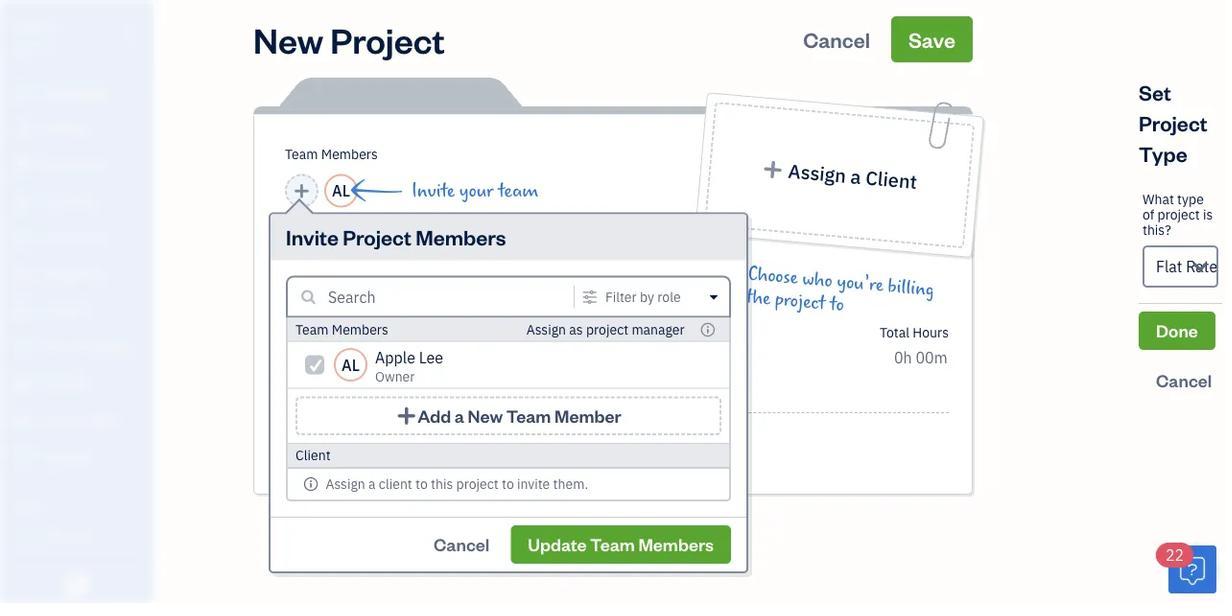 Task type: vqa. For each thing, say whether or not it's contained in the screenshot.
27
no



Task type: describe. For each thing, give the bounding box(es) containing it.
Project Description text field
[[277, 287, 805, 310]]

update team members
[[528, 534, 714, 556]]

type
[[1139, 140, 1188, 167]]

add a service
[[381, 429, 475, 449]]

invoice image
[[12, 193, 36, 212]]

1 horizontal spatial cancel
[[803, 25, 871, 53]]

project image
[[12, 302, 36, 322]]

new inside add a new team member button
[[468, 405, 503, 428]]

you're
[[836, 271, 885, 297]]

service
[[424, 429, 475, 449]]

assign for assign a client to this project to invite them.
[[326, 476, 365, 493]]

invite for invite project members
[[286, 224, 339, 251]]

services
[[277, 388, 339, 406]]

0 vertical spatial team members
[[285, 145, 378, 163]]

update
[[528, 534, 587, 556]]

0 vertical spatial al
[[332, 181, 350, 201]]

filter by role
[[605, 288, 681, 306]]

rate
[[613, 323, 640, 341]]

total
[[880, 323, 910, 341]]

money image
[[12, 375, 36, 394]]

caretdown image
[[710, 289, 726, 305]]

timer image
[[12, 339, 36, 358]]

estimate image
[[12, 156, 36, 176]]

flat
[[586, 323, 609, 341]]

Hourly Budget text field
[[894, 348, 949, 368]]

choose
[[747, 264, 799, 289]]

hours
[[913, 323, 949, 341]]

this?
[[1143, 221, 1172, 239]]

end
[[277, 322, 301, 340]]

role
[[658, 288, 681, 306]]

save
[[909, 25, 956, 53]]

apps image
[[14, 497, 148, 512]]

a for add a service
[[412, 429, 421, 449]]

report image
[[12, 448, 36, 467]]

invite your team
[[412, 180, 539, 202]]

assign as project manager
[[527, 321, 685, 338]]

assign a client button
[[704, 102, 975, 249]]

Project Name text field
[[277, 235, 805, 274]]

Project Type field
[[1143, 246, 1219, 288]]

this
[[431, 476, 453, 493]]

to for a
[[502, 476, 514, 493]]

what type of project is this? element
[[1139, 177, 1223, 304]]

add a new team member
[[418, 405, 622, 428]]

project for invite
[[343, 224, 412, 251]]

0 horizontal spatial new
[[253, 16, 324, 62]]

type
[[1178, 191, 1204, 208]]

project for new
[[330, 16, 445, 62]]

cancel for done
[[1156, 369, 1212, 392]]

team up services
[[296, 321, 329, 338]]

22
[[1166, 546, 1184, 566]]

info image
[[303, 477, 319, 492]]

as
[[569, 321, 583, 338]]

0 horizontal spatial client
[[296, 447, 331, 464]]

to for who
[[829, 294, 845, 316]]

project inside "what type of project is this?"
[[1158, 206, 1200, 224]]

total hours
[[880, 323, 949, 341]]

main element
[[0, 0, 202, 604]]

invite project members
[[286, 224, 506, 251]]

add for add a service
[[381, 429, 409, 449]]

done
[[1156, 320, 1198, 342]]

the
[[745, 287, 772, 310]]

what type of project is this?
[[1143, 191, 1213, 239]]

Amount (USD) text field
[[586, 348, 629, 368]]

assign for assign a client
[[788, 158, 848, 188]]

apple for owner
[[15, 17, 57, 37]]

team inside button
[[590, 534, 635, 556]]



Task type: locate. For each thing, give the bounding box(es) containing it.
cancel button for update team members
[[416, 526, 507, 564]]

members
[[321, 145, 378, 163], [416, 224, 506, 251], [332, 321, 389, 338], [639, 534, 714, 556]]

1 vertical spatial owner
[[375, 368, 415, 385]]

assign a client
[[788, 158, 918, 195]]

date
[[304, 322, 332, 340]]

apple inside main element
[[15, 17, 57, 37]]

invite
[[517, 476, 550, 493]]

1 vertical spatial apple
[[375, 347, 416, 368]]

0 horizontal spatial owner
[[15, 38, 51, 54]]

0 vertical spatial plus image
[[761, 159, 785, 180]]

apple lee owner
[[375, 347, 444, 385]]

apple owner
[[15, 17, 57, 54]]

0 vertical spatial new
[[253, 16, 324, 62]]

members inside update team members button
[[639, 534, 714, 556]]

chart image
[[12, 412, 36, 431]]

1 horizontal spatial apple
[[375, 347, 416, 368]]

al right add team member icon
[[332, 181, 350, 201]]

to inside choose who you're billing the project to
[[829, 294, 845, 316]]

0 horizontal spatial invite
[[286, 224, 339, 251]]

0 vertical spatial cancel
[[803, 25, 871, 53]]

team
[[498, 180, 539, 202]]

1 vertical spatial team members
[[296, 321, 389, 338]]

member
[[555, 405, 622, 428]]

info image
[[700, 322, 716, 337]]

2 horizontal spatial cancel button
[[1139, 362, 1226, 400]]

to down who
[[829, 294, 845, 316]]

22 button
[[1156, 543, 1217, 594]]

cancel button
[[786, 16, 888, 62], [1139, 362, 1226, 400], [416, 526, 507, 564]]

1 vertical spatial add
[[381, 429, 409, 449]]

settings image
[[579, 289, 602, 305]]

project
[[1158, 206, 1200, 224], [774, 289, 827, 315], [586, 321, 629, 338], [456, 476, 499, 493]]

owner left lee
[[375, 368, 415, 385]]

new project
[[253, 16, 445, 62]]

assign for assign as project manager
[[527, 321, 566, 338]]

0 horizontal spatial to
[[416, 476, 428, 493]]

cancel down the done button
[[1156, 369, 1212, 392]]

add
[[418, 405, 451, 428], [381, 429, 409, 449]]

payment image
[[12, 229, 36, 249]]

add a service button
[[277, 421, 557, 456]]

plus image up add a service
[[396, 406, 418, 426]]

client
[[379, 476, 412, 493]]

assign
[[788, 158, 848, 188], [527, 321, 566, 338], [326, 476, 365, 493]]

al left apple lee owner in the bottom left of the page
[[342, 355, 360, 375]]

owner up dashboard icon
[[15, 38, 51, 54]]

apple for lee
[[375, 347, 416, 368]]

team members up add team member icon
[[285, 145, 378, 163]]

0 horizontal spatial assign
[[326, 476, 365, 493]]

set
[[1139, 78, 1172, 106]]

invite for invite your team
[[412, 180, 455, 202]]

who
[[802, 268, 834, 292]]

2 vertical spatial project
[[343, 224, 412, 251]]

what
[[1143, 191, 1175, 208]]

1 vertical spatial client
[[296, 447, 331, 464]]

dashboard image
[[12, 83, 36, 103]]

a inside assign a client
[[850, 164, 863, 190]]

team members up "end date in  format" text box
[[296, 321, 389, 338]]

0 vertical spatial owner
[[15, 38, 51, 54]]

add right plus image
[[381, 429, 409, 449]]

a for add a new team member
[[455, 405, 464, 428]]

to left this
[[416, 476, 428, 493]]

a
[[850, 164, 863, 190], [455, 405, 464, 428], [412, 429, 421, 449], [369, 476, 376, 493]]

invite down add team member icon
[[286, 224, 339, 251]]

1 horizontal spatial to
[[502, 476, 514, 493]]

set project type
[[1139, 78, 1208, 167]]

by
[[640, 288, 655, 306]]

0 horizontal spatial cancel
[[434, 534, 490, 556]]

1 horizontal spatial new
[[468, 405, 503, 428]]

2 vertical spatial cancel button
[[416, 526, 507, 564]]

team up add team member icon
[[285, 145, 318, 163]]

cancel button down the done button
[[1139, 362, 1226, 400]]

0 vertical spatial cancel button
[[786, 16, 888, 62]]

cancel
[[803, 25, 871, 53], [1156, 369, 1212, 392], [434, 534, 490, 556]]

1 vertical spatial invite
[[286, 224, 339, 251]]

1 horizontal spatial plus image
[[761, 159, 785, 180]]

0 vertical spatial client
[[865, 165, 918, 195]]

1 vertical spatial cancel button
[[1139, 362, 1226, 400]]

Search text field
[[328, 286, 560, 309]]

assign inside assign a client
[[788, 158, 848, 188]]

add team member image
[[293, 179, 311, 202]]

0 vertical spatial add
[[418, 405, 451, 428]]

0 vertical spatial apple
[[15, 17, 57, 37]]

plus image
[[761, 159, 785, 180], [396, 406, 418, 426]]

flat rate
[[586, 323, 640, 341]]

1 vertical spatial plus image
[[396, 406, 418, 426]]

0 horizontal spatial cancel button
[[416, 526, 507, 564]]

plus image
[[360, 427, 377, 450]]

of
[[1143, 206, 1155, 224]]

end date
[[277, 322, 332, 340]]

2 vertical spatial cancel
[[434, 534, 490, 556]]

2 vertical spatial assign
[[326, 476, 365, 493]]

project inside choose who you're billing the project to
[[774, 289, 827, 315]]

add a new team member button
[[296, 397, 722, 436]]

al
[[332, 181, 350, 201], [342, 355, 360, 375]]

project for set
[[1139, 109, 1208, 136]]

1 horizontal spatial cancel button
[[786, 16, 888, 62]]

1 horizontal spatial client
[[865, 165, 918, 195]]

1 vertical spatial cancel
[[1156, 369, 1212, 392]]

cancel button down assign a client to this project to invite them.
[[416, 526, 507, 564]]

choose who you're billing the project to
[[745, 264, 936, 316]]

plus image inside assign a client button
[[761, 159, 785, 180]]

plus image inside add a new team member button
[[396, 406, 418, 426]]

done button
[[1139, 312, 1216, 350]]

1 vertical spatial new
[[468, 405, 503, 428]]

resource center badge image
[[1169, 546, 1217, 594]]

plus image left assign a client
[[761, 159, 785, 180]]

them.
[[553, 476, 588, 493]]

expense image
[[12, 266, 36, 285]]

billing
[[887, 276, 936, 301]]

to
[[829, 294, 845, 316], [416, 476, 428, 493], [502, 476, 514, 493]]

filter by role button
[[579, 288, 726, 306]]

lee
[[419, 347, 444, 368]]

assign a client to this project to invite them.
[[326, 476, 588, 493]]

1 horizontal spatial assign
[[527, 321, 566, 338]]

1 horizontal spatial invite
[[412, 180, 455, 202]]

team left member
[[506, 405, 551, 428]]

cancel for update team members
[[434, 534, 490, 556]]

cancel button for done
[[1139, 362, 1226, 400]]

apple
[[15, 17, 57, 37], [375, 347, 416, 368]]

save button
[[891, 16, 973, 62]]

owner inside apple lee owner
[[375, 368, 415, 385]]

client
[[865, 165, 918, 195], [296, 447, 331, 464]]

to left invite
[[502, 476, 514, 493]]

1 vertical spatial assign
[[527, 321, 566, 338]]

project
[[330, 16, 445, 62], [1139, 109, 1208, 136], [343, 224, 412, 251]]

update team members button
[[511, 526, 731, 564]]

team
[[285, 145, 318, 163], [296, 321, 329, 338], [506, 405, 551, 428], [590, 534, 635, 556]]

invite
[[412, 180, 455, 202], [286, 224, 339, 251]]

team members image
[[14, 528, 148, 543]]

0 vertical spatial project
[[330, 16, 445, 62]]

a for assign a client to this project to invite them.
[[369, 476, 376, 493]]

End date in  format text field
[[277, 348, 501, 368]]

is
[[1204, 206, 1213, 224]]

apple inside apple lee owner
[[375, 347, 416, 368]]

apple left lee
[[375, 347, 416, 368]]

add up add a service
[[418, 405, 451, 428]]

0 horizontal spatial apple
[[15, 17, 57, 37]]

team inside button
[[506, 405, 551, 428]]

a for assign a client
[[850, 164, 863, 190]]

2 horizontal spatial assign
[[788, 158, 848, 188]]

2 horizontal spatial cancel
[[1156, 369, 1212, 392]]

1 vertical spatial project
[[1139, 109, 1208, 136]]

cancel left save
[[803, 25, 871, 53]]

0 vertical spatial invite
[[412, 180, 455, 202]]

client image
[[12, 120, 36, 139]]

1 horizontal spatial add
[[418, 405, 451, 428]]

plus image for assign
[[761, 159, 785, 180]]

add for add a new team member
[[418, 405, 451, 428]]

team members
[[285, 145, 378, 163], [296, 321, 389, 338]]

filter
[[605, 288, 637, 306]]

team right update at the left bottom
[[590, 534, 635, 556]]

cancel down assign a client to this project to invite them.
[[434, 534, 490, 556]]

manager
[[632, 321, 685, 338]]

new
[[253, 16, 324, 62], [468, 405, 503, 428]]

invite left your
[[412, 180, 455, 202]]

freshbooks image
[[61, 573, 92, 596]]

apple up dashboard icon
[[15, 17, 57, 37]]

owner
[[15, 38, 51, 54], [375, 368, 415, 385]]

client inside assign a client
[[865, 165, 918, 195]]

0 vertical spatial assign
[[788, 158, 848, 188]]

2 horizontal spatial to
[[829, 294, 845, 316]]

items and services image
[[14, 559, 148, 574]]

1 vertical spatial al
[[342, 355, 360, 375]]

0 horizontal spatial add
[[381, 429, 409, 449]]

plus image for add
[[396, 406, 418, 426]]

0 horizontal spatial plus image
[[396, 406, 418, 426]]

cancel button left save button
[[786, 16, 888, 62]]

your
[[459, 180, 494, 202]]

owner inside apple owner
[[15, 38, 51, 54]]

1 horizontal spatial owner
[[375, 368, 415, 385]]



